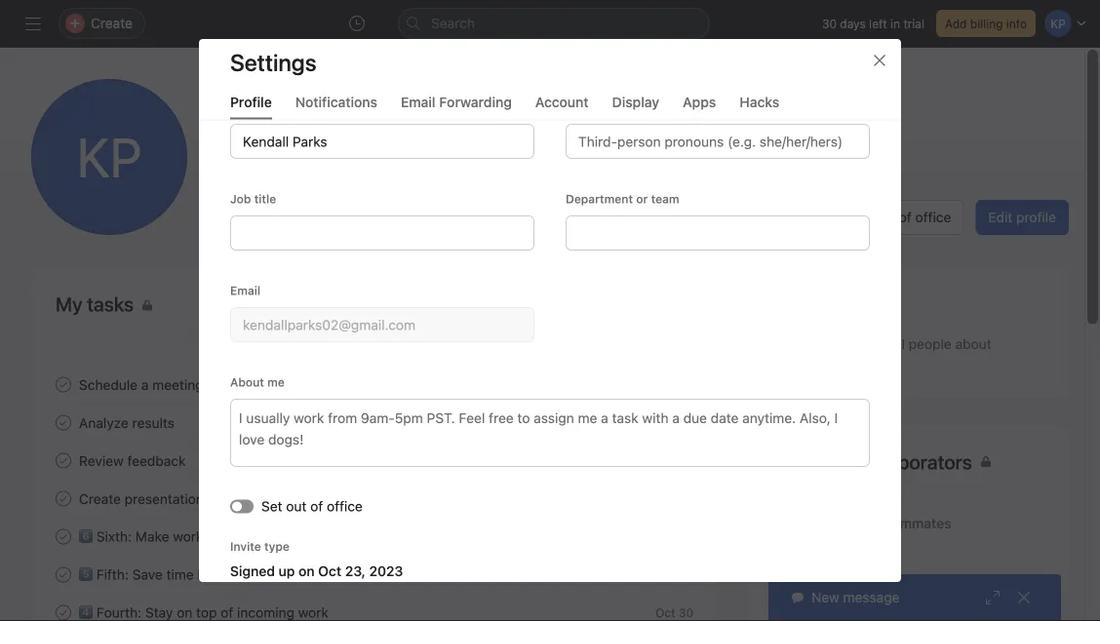 Task type: vqa. For each thing, say whether or not it's contained in the screenshot.
My tasks
no



Task type: locate. For each thing, give the bounding box(es) containing it.
2 completed checkbox from the top
[[52, 487, 75, 511]]

office
[[916, 209, 952, 225], [327, 499, 363, 515]]

completed image left review
[[52, 449, 75, 473]]

2 completed image from the top
[[52, 449, 75, 473]]

1 completed checkbox from the top
[[52, 373, 75, 397]]

1 vertical spatial completed checkbox
[[52, 487, 75, 511]]

search
[[431, 15, 475, 31]]

0 vertical spatial completed checkbox
[[52, 411, 75, 435]]

2 vertical spatial completed checkbox
[[52, 525, 75, 549]]

0 vertical spatial set out of office
[[850, 209, 952, 225]]

0 vertical spatial in
[[891, 17, 900, 30]]

notifications button
[[295, 94, 378, 120]]

work right the make
[[173, 529, 203, 545]]

completed image left 5️⃣
[[52, 563, 75, 587]]

set out of office
[[850, 209, 952, 225], [261, 499, 363, 515]]

None text field
[[230, 124, 535, 159], [230, 216, 535, 251], [230, 307, 535, 342], [230, 124, 535, 159], [230, 216, 535, 251], [230, 307, 535, 342]]

2 vertical spatial of
[[221, 605, 233, 621]]

0 vertical spatial of
[[899, 209, 912, 225]]

0 vertical spatial oct
[[318, 563, 342, 579]]

apps button
[[683, 94, 716, 120]]

asana
[[317, 567, 356, 583]]

kendall parks
[[219, 123, 397, 160]]

office inside button
[[916, 209, 952, 225]]

1 vertical spatial 30
[[679, 606, 694, 620]]

0 horizontal spatial of
[[221, 605, 233, 621]]

email up about
[[230, 284, 261, 298]]

completed image left the analyze
[[52, 411, 75, 435]]

completed checkbox left review
[[52, 449, 75, 473]]

0 vertical spatial set
[[850, 209, 871, 225]]

30
[[822, 17, 837, 30], [679, 606, 694, 620]]

0 horizontal spatial set out of office
[[261, 499, 363, 515]]

1 vertical spatial oct
[[656, 606, 676, 620]]

1 vertical spatial office
[[327, 499, 363, 515]]

completed checkbox left 5️⃣
[[52, 563, 75, 587]]

completed checkbox left the 6️⃣
[[52, 525, 75, 549]]

out
[[875, 209, 896, 225], [286, 499, 307, 515]]

0 vertical spatial 30
[[822, 17, 837, 30]]

email
[[401, 94, 436, 110], [230, 284, 261, 298]]

set out of office inside button
[[850, 209, 952, 225]]

2 vertical spatial completed image
[[52, 601, 75, 621]]

of left edit
[[899, 209, 912, 225]]

tomorrow button up project
[[639, 416, 694, 430]]

type
[[264, 540, 290, 554]]

info
[[1007, 17, 1027, 30]]

Completed checkbox
[[52, 373, 75, 397], [52, 449, 75, 473], [52, 563, 75, 587], [52, 601, 75, 621]]

use this space to tell people about yourself.
[[774, 336, 992, 374]]

2 horizontal spatial of
[[899, 209, 912, 225]]

0 vertical spatial out
[[875, 209, 896, 225]]

0 horizontal spatial in
[[302, 567, 313, 583]]

fourth:
[[96, 605, 142, 621]]

trial
[[904, 17, 925, 30]]

work
[[173, 529, 203, 545], [298, 605, 329, 621]]

office left edit
[[916, 209, 952, 225]]

0 vertical spatial tomorrow
[[639, 416, 694, 430]]

by
[[198, 567, 213, 583]]

office up invite type signed up on oct 23, 2023
[[327, 499, 363, 515]]

me
[[267, 376, 285, 389]]

2023
[[369, 563, 403, 579]]

email forwarding
[[401, 94, 512, 110]]

completed image left the 6️⃣
[[52, 525, 75, 549]]

completed checkbox left the analyze
[[52, 411, 75, 435]]

3 completed image from the top
[[52, 601, 75, 621]]

email left forwarding
[[401, 94, 436, 110]]

on left the top
[[177, 605, 192, 621]]

completed checkbox for create presentation
[[52, 487, 75, 511]]

0 vertical spatial completed image
[[52, 373, 75, 397]]

0 horizontal spatial on
[[177, 605, 192, 621]]

completed image left create
[[52, 487, 75, 511]]

of up invite type signed up on oct 23, 2023
[[310, 499, 323, 515]]

3 completed checkbox from the top
[[52, 563, 75, 587]]

billing
[[971, 17, 1003, 30]]

completed image left schedule
[[52, 373, 75, 397]]

tomorrow button
[[639, 416, 694, 430], [639, 454, 694, 468]]

of right the top
[[221, 605, 233, 621]]

completed image left 4️⃣ on the bottom left of page
[[52, 601, 75, 621]]

out inside button
[[875, 209, 896, 225]]

None text field
[[566, 216, 870, 251]]

tomorrow right first
[[639, 454, 694, 468]]

1 vertical spatial tomorrow button
[[639, 454, 694, 468]]

completed image for analyze
[[52, 411, 75, 435]]

0 vertical spatial email
[[401, 94, 436, 110]]

3 completed checkbox from the top
[[52, 525, 75, 549]]

tomorrow
[[639, 416, 694, 430], [639, 454, 694, 468]]

0 vertical spatial office
[[916, 209, 952, 225]]

this
[[802, 336, 825, 352]]

tomorrow up project
[[639, 416, 694, 430]]

0 vertical spatial work
[[173, 529, 203, 545]]

feedback
[[127, 453, 186, 469]]

results
[[132, 415, 175, 431]]

edit profile button
[[976, 200, 1069, 235]]

sixth:
[[96, 529, 132, 545]]

tomorrow button right first
[[639, 454, 694, 468]]

set
[[850, 209, 871, 225], [261, 499, 282, 515]]

1 horizontal spatial office
[[916, 209, 952, 225]]

completed checkbox left create
[[52, 487, 75, 511]]

completed image for 5️⃣
[[52, 563, 75, 587]]

30 days left in trial
[[822, 17, 925, 30]]

1 horizontal spatial on
[[299, 563, 315, 579]]

in right up on the left bottom
[[302, 567, 313, 583]]

1 vertical spatial set
[[261, 499, 282, 515]]

team
[[651, 192, 680, 206]]

1 vertical spatial completed image
[[52, 487, 75, 511]]

meeting
[[152, 377, 204, 393]]

0 vertical spatial tomorrow button
[[639, 416, 694, 430]]

23,
[[345, 563, 366, 579]]

search list box
[[398, 8, 710, 39]]

completed checkbox for analyze results
[[52, 411, 75, 435]]

completed checkbox left 4️⃣ on the bottom left of page
[[52, 601, 75, 621]]

on
[[299, 563, 315, 579], [177, 605, 192, 621]]

yourself.
[[774, 358, 827, 374]]

of inside set out of office button
[[899, 209, 912, 225]]

analyze
[[79, 415, 129, 431]]

2 completed checkbox from the top
[[52, 449, 75, 473]]

completed image
[[52, 373, 75, 397], [52, 487, 75, 511], [52, 601, 75, 621]]

1 horizontal spatial out
[[875, 209, 896, 225]]

6️⃣
[[79, 529, 93, 545]]

Completed checkbox
[[52, 411, 75, 435], [52, 487, 75, 511], [52, 525, 75, 549]]

1 completed image from the top
[[52, 411, 75, 435]]

my tasks
[[56, 293, 134, 316]]

top
[[196, 605, 217, 621]]

1 horizontal spatial work
[[298, 605, 329, 621]]

email for email forwarding
[[401, 94, 436, 110]]

1 tomorrow from the top
[[639, 416, 694, 430]]

1 vertical spatial tomorrow
[[639, 454, 694, 468]]

1 horizontal spatial set out of office
[[850, 209, 952, 225]]

1 vertical spatial work
[[298, 605, 329, 621]]

1 horizontal spatial set
[[850, 209, 871, 225]]

time
[[166, 567, 194, 583]]

about
[[956, 336, 992, 352]]

1 horizontal spatial of
[[310, 499, 323, 515]]

completed image
[[52, 411, 75, 435], [52, 449, 75, 473], [52, 525, 75, 549], [52, 563, 75, 587]]

about me
[[230, 376, 285, 389]]

0 horizontal spatial oct
[[318, 563, 342, 579]]

of
[[899, 209, 912, 225], [310, 499, 323, 515], [221, 605, 233, 621]]

in right left
[[891, 17, 900, 30]]

1 vertical spatial set out of office
[[261, 499, 363, 515]]

3 completed image from the top
[[52, 525, 75, 549]]

oct
[[318, 563, 342, 579], [656, 606, 676, 620]]

search button
[[398, 8, 710, 39]]

1 vertical spatial email
[[230, 284, 261, 298]]

0 horizontal spatial out
[[286, 499, 307, 515]]

1 horizontal spatial 30
[[822, 17, 837, 30]]

4 completed image from the top
[[52, 563, 75, 587]]

completed checkbox left schedule
[[52, 373, 75, 397]]

collaborating
[[216, 567, 299, 583]]

0 horizontal spatial email
[[230, 284, 261, 298]]

0 horizontal spatial 30
[[679, 606, 694, 620]]

1 horizontal spatial email
[[401, 94, 436, 110]]

0 horizontal spatial set
[[261, 499, 282, 515]]

0 vertical spatial on
[[299, 563, 315, 579]]

hacks
[[740, 94, 780, 110]]

on right up on the left bottom
[[299, 563, 315, 579]]

1 completed checkbox from the top
[[52, 411, 75, 435]]

1 completed image from the top
[[52, 373, 75, 397]]

add billing info
[[945, 17, 1027, 30]]

in
[[891, 17, 900, 30], [302, 567, 313, 583]]

I usually work from 9am-5pm PST. Feel free to assign me a task with a due date anytime. Also, I love dogs! text field
[[230, 399, 870, 467]]

4 completed checkbox from the top
[[52, 601, 75, 621]]

email inside email forwarding button
[[401, 94, 436, 110]]

oct inside invite type signed up on oct 23, 2023
[[318, 563, 342, 579]]

2 completed image from the top
[[52, 487, 75, 511]]

work down asana
[[298, 605, 329, 621]]



Task type: describe. For each thing, give the bounding box(es) containing it.
oct 30
[[656, 606, 694, 620]]

project
[[618, 454, 657, 468]]

0 horizontal spatial work
[[173, 529, 203, 545]]

profile button
[[230, 94, 272, 120]]

use
[[774, 336, 798, 352]]

edit
[[989, 209, 1013, 225]]

fifth:
[[96, 567, 129, 583]]

account button
[[535, 94, 589, 120]]

expand new message image
[[985, 590, 1001, 606]]

5️⃣
[[79, 567, 93, 583]]

signed
[[230, 563, 275, 579]]

completed image for 6️⃣
[[52, 525, 75, 549]]

close image
[[1017, 590, 1032, 606]]

stay
[[145, 605, 173, 621]]

notifications
[[295, 94, 378, 110]]

1 vertical spatial of
[[310, 499, 323, 515]]

job title
[[230, 192, 276, 206]]

review feedback
[[79, 453, 186, 469]]

6️⃣ sixth: make work manageable
[[79, 529, 284, 545]]

our first project link
[[562, 451, 657, 471]]

department or team
[[566, 192, 680, 206]]

apps
[[683, 94, 716, 110]]

2 tomorrow from the top
[[639, 454, 694, 468]]

kp
[[77, 125, 142, 189]]

create presentation
[[79, 491, 204, 507]]

add billing info button
[[937, 10, 1036, 37]]

account
[[535, 94, 589, 110]]

2 tomorrow button from the top
[[639, 454, 694, 468]]

edit profile
[[989, 209, 1057, 225]]

4️⃣ fourth: stay on top of incoming work
[[79, 605, 329, 621]]

people
[[909, 336, 952, 352]]

incoming
[[237, 605, 295, 621]]

completed checkbox for schedule
[[52, 373, 75, 397]]

1 horizontal spatial in
[[891, 17, 900, 30]]

Third-person pronouns (e.g. she/her/hers) text field
[[566, 124, 870, 159]]

completed checkbox for 5️⃣
[[52, 563, 75, 587]]

schedule a meeting
[[79, 377, 204, 393]]

0 horizontal spatial office
[[327, 499, 363, 515]]

close image
[[872, 53, 888, 68]]

review
[[79, 453, 124, 469]]

4️⃣
[[79, 605, 93, 621]]

set out of office switch
[[230, 500, 254, 513]]

manageable
[[207, 529, 284, 545]]

1 vertical spatial on
[[177, 605, 192, 621]]

completed image for review
[[52, 449, 75, 473]]

invite
[[230, 540, 261, 554]]

settings
[[230, 49, 317, 76]]

or
[[636, 192, 648, 206]]

1 tomorrow button from the top
[[639, 416, 694, 430]]

completed image for create
[[52, 487, 75, 511]]

display
[[612, 94, 660, 110]]

display button
[[612, 94, 660, 120]]

set out of office button
[[838, 200, 964, 235]]

hacks button
[[740, 94, 780, 120]]

1 horizontal spatial oct
[[656, 606, 676, 620]]

on inside invite type signed up on oct 23, 2023
[[299, 563, 315, 579]]

new message
[[812, 590, 900, 606]]

tell
[[886, 336, 905, 352]]

email for email
[[230, 284, 261, 298]]

create
[[79, 491, 121, 507]]

completed checkbox for review
[[52, 449, 75, 473]]

completed image for 4️⃣
[[52, 601, 75, 621]]

days
[[840, 17, 866, 30]]

add
[[945, 17, 967, 30]]

to
[[870, 336, 883, 352]]

save
[[132, 567, 163, 583]]

invite type signed up on oct 23, 2023
[[230, 540, 403, 579]]

our first project
[[569, 454, 657, 468]]

space
[[829, 336, 866, 352]]

about
[[230, 376, 264, 389]]

title
[[254, 192, 276, 206]]

our
[[569, 454, 590, 468]]

analyze results
[[79, 415, 175, 431]]

schedule
[[79, 377, 138, 393]]

department
[[566, 192, 633, 206]]

profile
[[230, 94, 272, 110]]

up
[[279, 563, 295, 579]]

presentation
[[125, 491, 204, 507]]

completed checkbox for 4️⃣
[[52, 601, 75, 621]]

frequent collaborators
[[774, 451, 972, 474]]

completed checkbox for 6️⃣ sixth: make work manageable
[[52, 525, 75, 549]]

completed image for schedule
[[52, 373, 75, 397]]

oct 30 button
[[656, 606, 694, 620]]

5️⃣ fifth: save time by collaborating in asana
[[79, 567, 356, 583]]

1 vertical spatial in
[[302, 567, 313, 583]]

forwarding
[[439, 94, 512, 110]]

first
[[593, 454, 615, 468]]

profile
[[1017, 209, 1057, 225]]

job
[[230, 192, 251, 206]]

left
[[869, 17, 887, 30]]

a
[[141, 377, 149, 393]]

1 vertical spatial out
[[286, 499, 307, 515]]

set inside button
[[850, 209, 871, 225]]

make
[[135, 529, 169, 545]]



